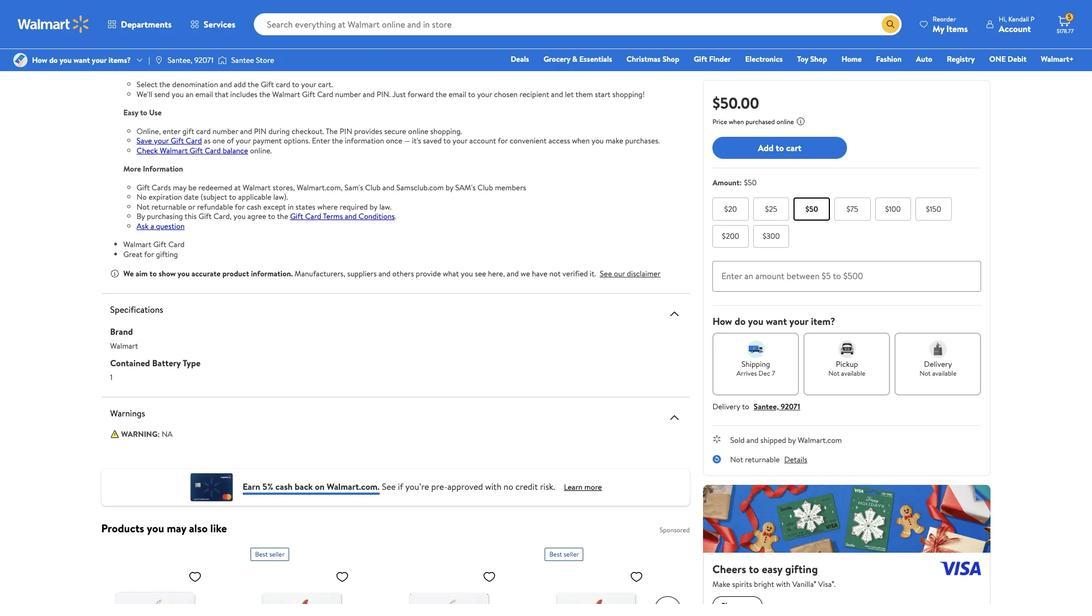Task type: vqa. For each thing, say whether or not it's contained in the screenshot.
first Options
no



Task type: locate. For each thing, give the bounding box(es) containing it.
1 shop from the left
[[663, 54, 680, 65]]

1 horizontal spatial do
[[735, 315, 746, 328]]

0 horizontal spatial want
[[74, 55, 90, 66]]

more inside "element"
[[585, 482, 602, 493]]

products you may also like
[[101, 521, 227, 536]]

email left 'that'
[[195, 89, 213, 100]]

in up store
[[256, 32, 263, 43]]

1 horizontal spatial email
[[449, 89, 466, 100]]

walmart up during
[[272, 89, 300, 100]]

returnable down shipped
[[745, 454, 780, 465]]

ftc
[[392, 32, 406, 43]]

1 vertical spatial see
[[382, 481, 396, 493]]

available
[[841, 369, 866, 378], [933, 369, 957, 378]]

kendall
[[1009, 14, 1030, 23]]

in left states
[[288, 201, 294, 212]]

items
[[947, 22, 968, 35]]

the
[[159, 79, 170, 90], [248, 79, 259, 90], [259, 89, 270, 100], [436, 89, 447, 100], [332, 135, 343, 146], [277, 211, 288, 222]]

1 vertical spatial them
[[576, 89, 593, 100]]

and inside online, enter gift card number and pin during checkout. the pin provides secure online shopping. save your gift card as one of your payment options. enter the information once — it's saved to your account for convenient access when you make purchases. check walmart gift card balance online.
[[240, 126, 252, 137]]

this
[[185, 211, 197, 222]]

them inside select the denomination and add the gift card to your cart. we'll send you an email that includes the walmart gift card number and pin. just forward the email to your chosen recipient and let them start shopping!
[[576, 89, 593, 100]]

the left information
[[332, 135, 343, 146]]

save your gift card link
[[137, 135, 202, 146]]

show
[[159, 268, 176, 279]]

 image down walmart image
[[13, 53, 28, 67]]

sam's
[[287, 3, 306, 14], [345, 182, 363, 193]]

0 horizontal spatial 92071
[[194, 55, 214, 66]]

0 horizontal spatial club
[[365, 182, 381, 193]]

by right shipped
[[788, 435, 796, 446]]

cash left the except
[[247, 201, 262, 212]]

1 best from the left
[[255, 550, 268, 559]]

your left item?
[[790, 315, 809, 328]]

1 vertical spatial an
[[745, 270, 754, 282]]

gift left cards,
[[295, 32, 307, 43]]

Search search field
[[254, 13, 902, 35]]

club right sam's
[[478, 182, 493, 193]]

delivery inside delivery not available
[[924, 359, 952, 370]]

by left sam's
[[446, 182, 454, 193]]

cash
[[247, 201, 262, 212], [276, 481, 293, 493]]

enter inside online, enter gift card number and pin during checkout. the pin provides secure online shopping. save your gift card as one of your payment options. enter the information once — it's saved to your account for convenient access when you make purchases. check walmart gift card balance online.
[[312, 135, 330, 146]]

if
[[398, 481, 403, 493]]

1 $25 apple gift card (email delivery) image from the left
[[251, 566, 353, 604]]

delivery up sold
[[713, 401, 741, 412]]

toy shop
[[797, 54, 827, 65]]

0 horizontal spatial shop
[[663, 54, 680, 65]]

returnable up question
[[151, 201, 186, 212]]

0 horizontal spatial by
[[370, 201, 378, 212]]

walmart inside select the denomination and add the gift card to your cart. we'll send you an email that includes the walmart gift card number and pin. just forward the email to your chosen recipient and let them start shopping!
[[272, 89, 300, 100]]

available inside pickup not available
[[841, 369, 866, 378]]

$178.77
[[1057, 27, 1074, 35]]

0 vertical spatial santee,
[[168, 55, 193, 66]]

1 vertical spatial $50
[[806, 204, 818, 215]]

2 available from the left
[[933, 369, 957, 378]]

conditions
[[359, 211, 395, 222]]

1 horizontal spatial see
[[600, 268, 612, 279]]

.
[[395, 211, 397, 222]]

seller
[[269, 550, 285, 559], [564, 550, 579, 559]]

2 club from the left
[[478, 182, 493, 193]]

0 vertical spatial want
[[74, 55, 90, 66]]

christmas shop
[[627, 54, 680, 65]]

shopping!
[[613, 89, 645, 100]]

purchased
[[746, 117, 775, 126]]

want left items?
[[74, 55, 90, 66]]

email
[[195, 89, 213, 100], [449, 89, 466, 100]]

1 best seller from the left
[[255, 550, 285, 559]]

intent image for shipping image
[[747, 340, 765, 358]]

walmart up store
[[264, 32, 293, 43]]

shop for toy shop
[[810, 54, 827, 65]]

add to favorites list, $25 apple gift card (email delivery) image inside product group
[[336, 570, 349, 584]]

 image
[[13, 53, 28, 67], [154, 56, 163, 65]]

1 vertical spatial number
[[213, 126, 238, 137]]

want for item?
[[766, 315, 787, 328]]

card up the
[[317, 89, 333, 100]]

email right forward
[[449, 89, 466, 100]]

0 vertical spatial them
[[237, 32, 254, 43]]

2 add to favorites list, $25 apple gift card (email delivery) image from the left
[[483, 570, 496, 584]]

0 horizontal spatial for
[[144, 249, 154, 260]]

0 horizontal spatial number
[[213, 126, 238, 137]]

fashion
[[876, 54, 902, 65]]

available inside delivery not available
[[933, 369, 957, 378]]

gift right enter
[[182, 126, 194, 137]]

to left use
[[140, 107, 147, 118]]

0 horizontal spatial card
[[196, 126, 211, 137]]

capital one  earn 5% cash back on walmart.com. see if you're pre-approved with no credit risk. learn more element
[[564, 482, 602, 493]]

1 horizontal spatial more
[[585, 482, 602, 493]]

$50
[[744, 177, 757, 188], [806, 204, 818, 215]]

want down amount
[[766, 315, 787, 328]]

add to favorites list, $25 apple gift card (email delivery) image
[[336, 570, 349, 584], [483, 570, 496, 584]]

by left law.
[[370, 201, 378, 212]]

walmart right stores
[[242, 3, 271, 14]]

available down the intent image for delivery
[[933, 369, 957, 378]]

do up shipping
[[735, 315, 746, 328]]

1 horizontal spatial product group
[[545, 544, 677, 604]]

1 add to favorites list, $25 apple gift card (email delivery) image from the left
[[336, 570, 349, 584]]

you inside online, enter gift card number and pin during checkout. the pin provides secure online shopping. save your gift card as one of your payment options. enter the information once — it's saved to your account for convenient access when you make purchases. check walmart gift card balance online.
[[592, 135, 604, 146]]

redeemed
[[199, 182, 232, 193]]

0 horizontal spatial gift
[[182, 126, 194, 137]]

you inside gift cards may be redeemed at walmart stores, walmart.com, sam's club and samsclub.com by sam's club members no expiration date (subject to applicable law). not returnable or refundable for cash except in states where required by law. by purchasing this gift card, you agree to the gift card terms and conditions . ask a question
[[234, 211, 246, 222]]

walmart down ask
[[123, 239, 151, 250]]

walmart.com
[[798, 435, 842, 446]]

more right the learn
[[585, 482, 602, 493]]

1 vertical spatial gift
[[182, 126, 194, 137]]

not inside delivery not available
[[920, 369, 931, 378]]

report
[[354, 32, 375, 43]]

easy for easy to order
[[123, 60, 138, 71]]

online right secure
[[408, 126, 429, 137]]

see left if
[[382, 481, 396, 493]]

home link
[[837, 53, 867, 65]]

card inside gift cards may be redeemed at walmart stores, walmart.com, sam's club and samsclub.com by sam's club members no expiration date (subject to applicable law). not returnable or refundable for cash except in states where required by law. by purchasing this gift card, you agree to the gift card terms and conditions . ask a question
[[305, 211, 321, 222]]

walmart inside online, enter gift card number and pin during checkout. the pin provides secure online shopping. save your gift card as one of your payment options. enter the information once — it's saved to your account for convenient access when you make purchases. check walmart gift card balance online.
[[160, 145, 188, 156]]

your right save
[[154, 135, 169, 146]]

1 horizontal spatial $25 apple gift card (email delivery) image
[[398, 566, 501, 604]]

that
[[215, 89, 229, 100]]

do for how do you want your items?
[[49, 55, 58, 66]]

0 vertical spatial may
[[173, 182, 187, 193]]

you right card,
[[234, 211, 246, 222]]

for inside walmart gift card great for gifting
[[144, 249, 154, 260]]

1 horizontal spatial best
[[550, 550, 562, 559]]

$25
[[765, 204, 778, 215]]

1 horizontal spatial 92071
[[781, 401, 801, 412]]

1 vertical spatial card
[[196, 126, 211, 137]]

0 horizontal spatial online
[[167, 3, 187, 14]]

may inside gift cards may be redeemed at walmart stores, walmart.com, sam's club and samsclub.com by sam's club members no expiration date (subject to applicable law). not returnable or refundable for cash except in states where required by law. by purchasing this gift card, you agree to the gift card terms and conditions . ask a question
[[173, 182, 187, 193]]

1 horizontal spatial online
[[408, 126, 429, 137]]

verified
[[563, 268, 588, 279]]

0 horizontal spatial delivery
[[713, 401, 741, 412]]

account
[[470, 135, 496, 146]]

92071 down should
[[194, 55, 214, 66]]

sam's left club.
[[287, 3, 306, 14]]

1 horizontal spatial an
[[745, 270, 754, 282]]

1 vertical spatial 92071
[[781, 401, 801, 412]]

the inside gift cards may be redeemed at walmart stores, walmart.com, sam's club and samsclub.com by sam's club members no expiration date (subject to applicable law). not returnable or refundable for cash except in states where required by law. by purchasing this gift card, you agree to the gift card terms and conditions . ask a question
[[277, 211, 288, 222]]

accurate
[[192, 268, 221, 279]]

services
[[204, 18, 236, 30]]

1 horizontal spatial by
[[446, 182, 454, 193]]

card left terms
[[305, 211, 321, 222]]

to left cart on the right of the page
[[776, 142, 784, 154]]

in
[[203, 3, 210, 14], [256, 32, 263, 43], [288, 201, 294, 212]]

easy for easy to use
[[123, 107, 138, 118]]

92071 up 'sold and shipped by walmart.com'
[[781, 401, 801, 412]]

0 vertical spatial card
[[276, 79, 290, 90]]

learn more
[[564, 482, 602, 493]]

$25 apple gift card (email delivery) image
[[251, 566, 353, 604], [398, 566, 501, 604]]

delivery
[[924, 359, 952, 370], [713, 401, 741, 412]]

$50 left $75
[[806, 204, 818, 215]]

departments button
[[98, 11, 181, 38]]

0 horizontal spatial in
[[203, 3, 210, 14]]

 image
[[218, 55, 227, 66]]

agree
[[248, 211, 266, 222]]

santee store
[[231, 55, 274, 66]]

registry link
[[942, 53, 980, 65]]

expiration
[[149, 192, 182, 203]]

the down law).
[[277, 211, 288, 222]]

pin left during
[[254, 126, 267, 137]]

santee, down claims on the top of the page
[[168, 55, 193, 66]]

add to cart button
[[713, 137, 847, 159]]

easy left |
[[123, 60, 138, 71]]

1 vertical spatial easy
[[123, 107, 138, 118]]

online left "legal information" image
[[777, 117, 794, 126]]

1 vertical spatial returnable
[[745, 454, 780, 465]]

brand walmart contained battery type 1
[[110, 326, 201, 383]]

once
[[386, 135, 402, 146]]

0 vertical spatial returnable
[[151, 201, 186, 212]]

0 vertical spatial do
[[49, 55, 58, 66]]

and left club.
[[273, 3, 285, 14]]

0 vertical spatial when
[[729, 117, 744, 126]]

santee, 92071
[[168, 55, 214, 66]]

1 horizontal spatial how
[[713, 315, 732, 328]]

0 horizontal spatial product group
[[251, 544, 382, 604]]

our
[[614, 268, 625, 279]]

2 product group from the left
[[545, 544, 677, 604]]

add to favorites list, $50 apple gift card (email delivery) image
[[189, 570, 202, 584]]

walmart down enter
[[160, 145, 188, 156]]

sam's
[[455, 182, 476, 193]]

1 vertical spatial by
[[370, 201, 378, 212]]

warning:
[[121, 429, 160, 440]]

1 horizontal spatial for
[[235, 201, 245, 212]]

available down 'intent image for pickup'
[[841, 369, 866, 378]]

card inside walmart gift card great for gifting
[[168, 239, 185, 250]]

$50 apple gift card (email delivery) image
[[104, 566, 206, 604]]

1 seller from the left
[[269, 550, 285, 559]]

returnable
[[151, 201, 186, 212], [745, 454, 780, 465]]

for left 'agree'
[[235, 201, 245, 212]]

2 $25 apple gift card (email delivery) image from the left
[[398, 566, 501, 604]]

in left stores
[[203, 3, 210, 14]]

1 email from the left
[[195, 89, 213, 100]]

0 horizontal spatial cash
[[247, 201, 262, 212]]

2 best from the left
[[550, 550, 562, 559]]

walmart inside walmart gift card great for gifting
[[123, 239, 151, 250]]

0 vertical spatial for
[[498, 135, 508, 146]]

Enter an amount between $5 to $500 text field
[[713, 261, 982, 292]]

and left others
[[379, 268, 391, 279]]

when right 'access'
[[572, 135, 590, 146]]

assistant.
[[445, 32, 477, 43]]

enter right options.
[[312, 135, 330, 146]]

sam's inside gift cards may be redeemed at walmart stores, walmart.com, sam's club and samsclub.com by sam's club members no expiration date (subject to applicable law). not returnable or refundable for cash except in states where required by law. by purchasing this gift card, you agree to the gift card terms and conditions . ask a question
[[345, 182, 363, 193]]

0 horizontal spatial $50
[[744, 177, 757, 188]]

2 vertical spatial in
[[288, 201, 294, 212]]

not inside gift cards may be redeemed at walmart stores, walmart.com, sam's club and samsclub.com by sam's club members no expiration date (subject to applicable law). not returnable or refundable for cash except in states where required by law. by purchasing this gift card, you agree to the gift card terms and conditions . ask a question
[[137, 201, 150, 212]]

the
[[326, 126, 338, 137]]

to right aim
[[150, 268, 157, 279]]

1 horizontal spatial card
[[276, 79, 290, 90]]

finder
[[709, 54, 731, 65]]

states
[[296, 201, 315, 212]]

as
[[204, 135, 211, 146]]

1 vertical spatial sam's
[[345, 182, 363, 193]]

0 vertical spatial enter
[[312, 135, 330, 146]]

card left one
[[196, 126, 211, 137]]

0 vertical spatial number
[[335, 89, 361, 100]]

1 horizontal spatial enter
[[722, 270, 742, 282]]

1 horizontal spatial when
[[729, 117, 744, 126]]

2 horizontal spatial for
[[498, 135, 508, 146]]

fraud
[[559, 32, 578, 43]]

1 vertical spatial enter
[[722, 270, 742, 282]]

0 horizontal spatial do
[[49, 55, 58, 66]]

0 horizontal spatial an
[[186, 89, 194, 100]]

available for pickup
[[841, 369, 866, 378]]

7
[[772, 369, 775, 378]]

0 horizontal spatial available
[[841, 369, 866, 378]]

0 vertical spatial in
[[203, 3, 210, 14]]

to right the $5
[[833, 270, 841, 282]]

use
[[149, 107, 162, 118]]

enter left amount
[[722, 270, 742, 282]]

add
[[234, 79, 246, 90]]

forward
[[408, 89, 434, 100]]

1 vertical spatial when
[[572, 135, 590, 146]]

0 horizontal spatial pin
[[254, 126, 267, 137]]

at inside gift cards may be redeemed at walmart stores, walmart.com, sam's club and samsclub.com by sam's club members no expiration date (subject to applicable law). not returnable or refundable for cash except in states where required by law. by purchasing this gift card, you agree to the gift card terms and conditions . ask a question
[[234, 182, 241, 193]]

at
[[234, 3, 241, 14], [384, 32, 391, 43], [517, 32, 524, 43], [234, 182, 241, 193]]

the right select
[[159, 79, 170, 90]]

shopping.
[[430, 126, 462, 137]]

product group
[[251, 544, 382, 604], [545, 544, 677, 604]]

you inside select the denomination and add the gift card to your cart. we'll send you an email that includes the walmart gift card number and pin. just forward the email to your chosen recipient and let them start shopping!
[[172, 89, 184, 100]]

may for be
[[173, 182, 187, 193]]

not
[[549, 268, 561, 279]]

best for first $25 apple gift card (email delivery) image from left
[[255, 550, 268, 559]]

and left stores
[[189, 3, 202, 14]]

denomination
[[172, 79, 218, 90]]

debit
[[1008, 54, 1027, 65]]

card down question
[[168, 239, 185, 250]]

0 horizontal spatial when
[[572, 135, 590, 146]]

1 horizontal spatial pin
[[340, 126, 352, 137]]

1 vertical spatial how
[[713, 315, 732, 328]]

pin right the
[[340, 126, 352, 137]]

one debit
[[990, 54, 1027, 65]]

0 vertical spatial easy
[[123, 60, 138, 71]]

2 seller from the left
[[564, 550, 579, 559]]

at right redeemed
[[234, 182, 241, 193]]

card left fraud
[[541, 32, 557, 43]]

1 horizontal spatial $50
[[806, 204, 818, 215]]

best for $200 apple gift card (email delivery) image
[[550, 550, 562, 559]]

sam's up required
[[345, 182, 363, 193]]

access
[[549, 135, 570, 146]]

1 horizontal spatial add to favorites list, $25 apple gift card (email delivery) image
[[483, 570, 496, 584]]

not up ask
[[137, 201, 150, 212]]

0 horizontal spatial seller
[[269, 550, 285, 559]]

sponsored
[[660, 526, 690, 535]]

0 horizontal spatial more
[[498, 32, 515, 43]]

you're
[[405, 481, 429, 493]]

gift inside online, enter gift card number and pin during checkout. the pin provides secure online shopping. save your gift card as one of your payment options. enter the information once — it's saved to your account for convenient access when you make purchases. check walmart gift card balance online.
[[182, 126, 194, 137]]

price when purchased online
[[713, 117, 794, 126]]

card inside online, enter gift card number and pin during checkout. the pin provides secure online shopping. save your gift card as one of your payment options. enter the information once — it's saved to your account for convenient access when you make purchases. check walmart gift card balance online.
[[196, 126, 211, 137]]

pin.
[[377, 89, 391, 100]]

1 horizontal spatial cash
[[276, 481, 293, 493]]

0 horizontal spatial sam's
[[287, 3, 306, 14]]

 image right |
[[154, 56, 163, 65]]

0 horizontal spatial add to favorites list, $25 apple gift card (email delivery) image
[[336, 570, 349, 584]]

earn 5% cash back on walmart.com. see if you're pre-approved with no credit risk.
[[243, 481, 555, 493]]

card right includes
[[276, 79, 290, 90]]

0 vertical spatial delivery
[[924, 359, 952, 370]]

easy down 'we'll'
[[123, 107, 138, 118]]

best
[[255, 550, 268, 559], [550, 550, 562, 559]]

how down walmart image
[[32, 55, 47, 66]]

1 easy from the top
[[123, 60, 138, 71]]

to
[[140, 60, 147, 71], [292, 79, 299, 90], [468, 89, 475, 100], [140, 107, 147, 118], [444, 135, 451, 146], [776, 142, 784, 154], [229, 192, 236, 203], [268, 211, 275, 222], [150, 268, 157, 279], [833, 270, 841, 282], [742, 401, 750, 412]]

1 vertical spatial want
[[766, 315, 787, 328]]

disclaimer
[[627, 268, 661, 279]]

shop right toy
[[810, 54, 827, 65]]

santee, down dec
[[754, 401, 779, 412]]

to inside online, enter gift card number and pin during checkout. the pin provides secure online shopping. save your gift card as one of your payment options. enter the information once — it's saved to your account for convenient access when you make purchases. check walmart gift card balance online.
[[444, 135, 451, 146]]

1 vertical spatial in
[[256, 32, 263, 43]]

to inside button
[[776, 142, 784, 154]]

intent image for delivery image
[[930, 340, 947, 358]]

back
[[295, 481, 313, 493]]

product
[[222, 268, 249, 279]]

want for items?
[[74, 55, 90, 66]]

pay
[[223, 32, 235, 43]]

0 vertical spatial how
[[32, 55, 47, 66]]

1 horizontal spatial seller
[[564, 550, 579, 559]]

1 horizontal spatial shop
[[810, 54, 827, 65]]

delivery for not
[[924, 359, 952, 370]]

0 vertical spatial cash
[[247, 201, 262, 212]]

0 horizontal spatial email
[[195, 89, 213, 100]]

shop
[[663, 54, 680, 65], [810, 54, 827, 65]]

1 available from the left
[[841, 369, 866, 378]]

how for how do you want your items?
[[32, 55, 47, 66]]

them right 'pay'
[[237, 32, 254, 43]]

club up law.
[[365, 182, 381, 193]]

card
[[276, 79, 290, 90], [196, 126, 211, 137]]

card
[[541, 32, 557, 43], [317, 89, 333, 100], [186, 135, 202, 146], [205, 145, 221, 156], [305, 211, 321, 222], [168, 239, 185, 250]]

0 horizontal spatial  image
[[13, 53, 28, 67]]

1 horizontal spatial want
[[766, 315, 787, 328]]

1 pin from the left
[[254, 126, 267, 137]]

redeemable
[[123, 3, 165, 14]]

0 horizontal spatial enter
[[312, 135, 330, 146]]

have
[[532, 268, 548, 279]]

dec
[[759, 369, 770, 378]]

item?
[[811, 315, 836, 328]]

0 horizontal spatial how
[[32, 55, 47, 66]]

1 horizontal spatial santee,
[[754, 401, 779, 412]]

you right show on the top left of page
[[178, 268, 190, 279]]

2 vertical spatial for
[[144, 249, 154, 260]]

type
[[183, 357, 201, 369]]

p
[[1031, 14, 1035, 23]]

2 shop from the left
[[810, 54, 827, 65]]

0 horizontal spatial best
[[255, 550, 268, 559]]

online up claims on the top of the page
[[167, 3, 187, 14]]

1 horizontal spatial number
[[335, 89, 361, 100]]

cash inside gift cards may be redeemed at walmart stores, walmart.com, sam's club and samsclub.com by sam's club members no expiration date (subject to applicable law). not returnable or refundable for cash except in states where required by law. by purchasing this gift card, you agree to the gift card terms and conditions . ask a question
[[247, 201, 262, 212]]

not down the intent image for delivery
[[920, 369, 931, 378]]

card inside select the denomination and add the gift card to your cart. we'll send you an email that includes the walmart gift card number and pin. just forward the email to your chosen recipient and let them start shopping!
[[317, 89, 333, 100]]

$50 inside priceoptions option group
[[806, 204, 818, 215]]

warning: na
[[121, 429, 173, 440]]

to right saved
[[444, 135, 451, 146]]

number right the cart.
[[335, 89, 361, 100]]

may left also
[[167, 521, 186, 536]]

walmart left law).
[[243, 182, 271, 193]]

2 easy from the top
[[123, 107, 138, 118]]

$100
[[886, 204, 901, 215]]

includes
[[230, 89, 258, 100]]

brand
[[110, 326, 133, 338]]

1 vertical spatial more
[[585, 482, 602, 493]]

more right read
[[498, 32, 515, 43]]

the right forward
[[436, 89, 447, 100]]

 image for how do you want your items?
[[13, 53, 28, 67]]



Task type: describe. For each thing, give the bounding box(es) containing it.
samsclub.com
[[396, 182, 444, 193]]

toy shop link
[[792, 53, 832, 65]]

warnings image
[[668, 411, 681, 424]]

and left "pin."
[[363, 89, 375, 100]]

add to favorites list, $200 apple gift card (email delivery) image
[[630, 570, 643, 584]]

the inside online, enter gift card number and pin during checkout. the pin provides secure online shopping. save your gift card as one of your payment options. enter the information once — it's saved to your account for convenient access when you make purchases. check walmart gift card balance online.
[[332, 135, 343, 146]]

check
[[137, 145, 158, 156]]

chosen
[[494, 89, 518, 100]]

number inside online, enter gift card number and pin during checkout. the pin provides secure online shopping. save your gift card as one of your payment options. enter the information once — it's saved to your account for convenient access when you make purchases. check walmart gift card balance online.
[[213, 126, 238, 137]]

online, enter gift card number and pin during checkout. the pin provides secure online shopping. save your gift card as one of your payment options. enter the information once — it's saved to your account for convenient access when you make purchases. check walmart gift card balance online.
[[137, 126, 660, 156]]

information
[[143, 163, 183, 174]]

1 horizontal spatial in
[[256, 32, 263, 43]]

$200
[[722, 231, 739, 242]]

1 horizontal spatial returnable
[[745, 454, 780, 465]]

0 vertical spatial gift
[[295, 32, 307, 43]]

please
[[331, 32, 352, 43]]

cards
[[152, 182, 171, 193]]

see
[[475, 268, 486, 279]]

$200 apple gift card (email delivery) image
[[545, 566, 648, 604]]

except
[[263, 201, 286, 212]]

you down walmart image
[[60, 55, 72, 66]]

saved
[[423, 135, 442, 146]]

specifications image
[[668, 307, 681, 321]]

stores,
[[273, 182, 295, 193]]

amount: $50
[[713, 177, 757, 188]]

0 horizontal spatial santee,
[[168, 55, 193, 66]]

seller for first product group from left
[[269, 550, 285, 559]]

purchasing
[[147, 211, 183, 222]]

your left the cart.
[[301, 79, 316, 90]]

auto
[[916, 54, 933, 65]]

walmart gift card great for gifting
[[123, 239, 185, 260]]

someone
[[130, 32, 161, 43]]

1 product group from the left
[[251, 544, 382, 604]]

select the denomination and add the gift card to your cart. we'll send you an email that includes the walmart gift card number and pin. just forward the email to your chosen recipient and let them start shopping!
[[137, 79, 645, 100]]

santee
[[231, 55, 254, 66]]

grocery & essentials
[[544, 54, 612, 65]]

you up intent image for shipping
[[748, 315, 764, 328]]

at right it
[[384, 32, 391, 43]]

to right 'agree'
[[268, 211, 275, 222]]

santee, 92071 button
[[754, 401, 801, 412]]

to left the cart.
[[292, 79, 299, 90]]

gift card terms and conditions link
[[290, 211, 395, 222]]

you right products
[[147, 521, 164, 536]]

on
[[315, 481, 325, 493]]

shop for christmas shop
[[663, 54, 680, 65]]

should
[[199, 32, 221, 43]]

the right add
[[248, 79, 259, 90]]

and left we
[[507, 268, 519, 279]]

walmart image
[[18, 15, 89, 33]]

electronics
[[746, 54, 783, 65]]

your right of
[[236, 135, 251, 146]]

to left chosen
[[468, 89, 475, 100]]

your left items?
[[92, 55, 107, 66]]

online,
[[137, 126, 161, 137]]

complaint
[[408, 32, 443, 43]]

to left |
[[140, 60, 147, 71]]

law.
[[379, 201, 392, 212]]

seller for first product group from the right
[[564, 550, 579, 559]]

card inside select the denomination and add the gift card to your cart. we'll send you an email that includes the walmart gift card number and pin. just forward the email to your chosen recipient and let them start shopping!
[[276, 79, 290, 90]]

delivery for to
[[713, 401, 741, 412]]

provides
[[354, 126, 382, 137]]

na
[[162, 429, 173, 440]]

gift inside walmart gift card great for gifting
[[153, 239, 167, 250]]

and right sold
[[747, 435, 759, 446]]

cards,
[[309, 32, 329, 43]]

during
[[268, 126, 290, 137]]

1 vertical spatial santee,
[[754, 401, 779, 412]]

information.
[[251, 268, 293, 279]]

one
[[990, 54, 1006, 65]]

secure
[[384, 126, 406, 137]]

toy
[[797, 54, 809, 65]]

no
[[504, 481, 513, 493]]

and right terms
[[345, 211, 357, 222]]

capitalone image
[[189, 474, 234, 502]]

in inside gift cards may be redeemed at walmart stores, walmart.com, sam's club and samsclub.com by sam's club members no expiration date (subject to applicable law). not returnable or refundable for cash except in states where required by law. by purchasing this gift card, you agree to the gift card terms and conditions . ask a question
[[288, 201, 294, 212]]

at right stores
[[234, 3, 241, 14]]

and left add
[[220, 79, 232, 90]]

for inside online, enter gift card number and pin during checkout. the pin provides secure online shopping. save your gift card as one of your payment options. enter the information once — it's saved to your account for convenient access when you make purchases. check walmart gift card balance online.
[[498, 135, 508, 146]]

grocery
[[544, 54, 571, 65]]

aim
[[136, 268, 148, 279]]

online inside online, enter gift card number and pin during checkout. the pin provides secure online shopping. save your gift card as one of your payment options. enter the information once — it's saved to your account for convenient access when you make purchases. check walmart gift card balance online.
[[408, 126, 429, 137]]

and up law.
[[383, 182, 395, 193]]

be
[[188, 182, 197, 193]]

0 vertical spatial more
[[498, 32, 515, 43]]

1
[[110, 372, 113, 383]]

2 best seller from the left
[[550, 550, 579, 559]]

0 horizontal spatial see
[[382, 481, 396, 493]]

learn
[[564, 482, 583, 493]]

the right includes
[[259, 89, 270, 100]]

$75
[[847, 204, 859, 215]]

walmart+ link
[[1036, 53, 1079, 65]]

let
[[565, 89, 574, 100]]

intent image for pickup image
[[838, 340, 856, 358]]

0 vertical spatial by
[[446, 182, 454, 193]]

reorder my items
[[933, 14, 968, 35]]

0 vertical spatial 92071
[[194, 55, 214, 66]]

great
[[123, 249, 142, 260]]

of
[[227, 135, 234, 146]]

for inside gift cards may be redeemed at walmart stores, walmart.com, sam's club and samsclub.com by sam's club members no expiration date (subject to applicable law). not returnable or refundable for cash except in states where required by law. by purchasing this gift card, you agree to the gift card terms and conditions . ask a question
[[235, 201, 245, 212]]

0 vertical spatial sam's
[[287, 3, 306, 14]]

number inside select the denomination and add the gift card to your cart. we'll send you an email that includes the walmart gift card number and pin. just forward the email to your chosen recipient and let them start shopping!
[[335, 89, 361, 100]]

it.
[[590, 268, 596, 279]]

ftc complaint assistant. link
[[392, 32, 479, 43]]

delivery to santee, 92071
[[713, 401, 801, 412]]

send
[[154, 89, 170, 100]]

auto link
[[911, 53, 938, 65]]

approved
[[448, 481, 483, 493]]

earn
[[243, 481, 260, 493]]

walmart inside gift cards may be redeemed at walmart stores, walmart.com, sam's club and samsclub.com by sam's club members no expiration date (subject to applicable law). not returnable or refundable for cash except in states where required by law. by purchasing this gift card, you agree to the gift card terms and conditions . ask a question
[[243, 182, 271, 193]]

2 email from the left
[[449, 89, 466, 100]]

add
[[758, 142, 774, 154]]

enter an amount between $5 to $500
[[722, 270, 863, 282]]

provide
[[416, 268, 441, 279]]

see our disclaimer button
[[600, 268, 661, 279]]

next slide for products you may also like list image
[[655, 597, 681, 604]]

fashion link
[[871, 53, 907, 65]]

2 horizontal spatial online
[[777, 117, 794, 126]]

how for how do you want your item?
[[713, 315, 732, 328]]

returnable inside gift cards may be redeemed at walmart stores, walmart.com, sam's club and samsclub.com by sam's club members no expiration date (subject to applicable law). not returnable or refundable for cash except in states where required by law. by purchasing this gift card, you agree to the gift card terms and conditions . ask a question
[[151, 201, 186, 212]]

2 pin from the left
[[340, 126, 352, 137]]

legal information image
[[796, 117, 805, 126]]

search icon image
[[887, 20, 895, 29]]

question
[[156, 221, 185, 232]]

walmart inside the brand walmart contained battery type 1
[[110, 341, 138, 352]]

add to favorites list, $25 apple gift card (email delivery) image for 2nd $25 apple gift card (email delivery) image
[[483, 570, 496, 584]]

add to favorites list, $25 apple gift card (email delivery) image for first $25 apple gift card (email delivery) image from left
[[336, 570, 349, 584]]

card left of
[[205, 145, 221, 156]]

when inside online, enter gift card number and pin during checkout. the pin provides secure online shopping. save your gift card as one of your payment options. enter the information once — it's saved to your account for convenient access when you make purchases. check walmart gift card balance online.
[[572, 135, 590, 146]]

do for how do you want your item?
[[735, 315, 746, 328]]

hi, kendall p account
[[999, 14, 1035, 35]]

purchases.
[[625, 135, 660, 146]]

products
[[101, 521, 144, 536]]

you right claims on the top of the page
[[185, 32, 197, 43]]

 image for santee, 92071
[[154, 56, 163, 65]]

Walmart Site-Wide search field
[[254, 13, 902, 35]]

warning image
[[110, 430, 119, 439]]

|
[[149, 55, 150, 66]]

available for delivery
[[933, 369, 957, 378]]

at up deals link
[[517, 32, 524, 43]]

card left the as
[[186, 135, 202, 146]]

deals
[[511, 54, 529, 65]]

not inside pickup not available
[[829, 369, 840, 378]]

walmart.com,
[[297, 182, 343, 193]]

not down sold
[[730, 454, 743, 465]]

we
[[521, 268, 530, 279]]

1 club from the left
[[365, 182, 381, 193]]

what
[[443, 268, 459, 279]]

store
[[256, 55, 274, 66]]

christmas
[[627, 54, 661, 65]]

not returnable details
[[730, 454, 808, 465]]

more information
[[123, 163, 183, 174]]

you left see on the top left of page
[[461, 268, 473, 279]]

battery
[[152, 357, 181, 369]]

an inside select the denomination and add the gift card to your cart. we'll send you an email that includes the walmart gift card number and pin. just forward the email to your chosen recipient and let them start shopping!
[[186, 89, 194, 100]]

easy to use
[[123, 107, 162, 118]]

priceoptions option group
[[708, 198, 982, 252]]

your left chosen
[[477, 89, 492, 100]]

redeemable online and in stores at walmart and sam's club.
[[123, 3, 325, 14]]

2 horizontal spatial by
[[788, 435, 796, 446]]

make
[[606, 135, 623, 146]]

to left santee, 92071 button
[[742, 401, 750, 412]]

your left account
[[453, 135, 468, 146]]

to right (subject
[[229, 192, 236, 203]]

and left let
[[551, 89, 563, 100]]

may for also
[[167, 521, 186, 536]]



